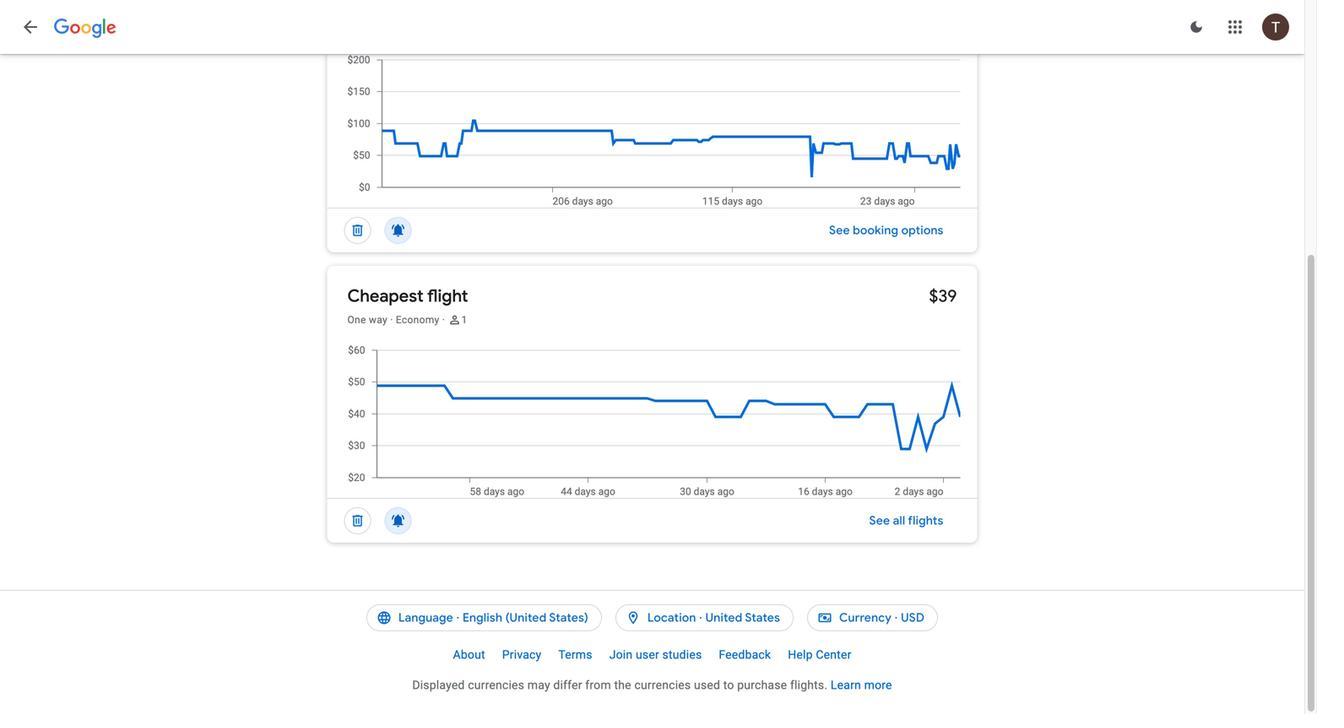 Task type: describe. For each thing, give the bounding box(es) containing it.
privacy
[[502, 648, 542, 662]]

join
[[609, 648, 633, 662]]

english
[[463, 611, 503, 626]]

language
[[399, 611, 453, 626]]

way
[[369, 314, 388, 326]]

differ
[[553, 679, 582, 692]]

cheapest
[[347, 285, 424, 307]]

disable email notifications for solution, one way trip from san francisco to los angeles.wed, nov 29 image for see all flights
[[378, 501, 418, 541]]

flights
[[908, 513, 944, 529]]

more
[[864, 679, 892, 692]]

english (united states)
[[463, 611, 588, 626]]

to
[[723, 679, 734, 692]]

about link
[[445, 642, 494, 669]]

studies
[[663, 648, 702, 662]]

used
[[694, 679, 720, 692]]

change appearance image
[[1176, 7, 1217, 47]]

go back image
[[20, 17, 41, 37]]

$39
[[929, 285, 957, 307]]

see for see booking options
[[829, 223, 850, 238]]

1 currencies from the left
[[468, 679, 524, 692]]

flight
[[427, 285, 468, 307]]

feedback link
[[711, 642, 780, 669]]

learn
[[831, 679, 861, 692]]

terms
[[558, 648, 593, 662]]

from
[[585, 679, 611, 692]]

purchase
[[737, 679, 787, 692]]

united states
[[706, 611, 780, 626]]



Task type: vqa. For each thing, say whether or not it's contained in the screenshot.
Wi- at the right bottom of the page
no



Task type: locate. For each thing, give the bounding box(es) containing it.
help center
[[788, 648, 852, 662]]

0 vertical spatial price history graph image
[[341, 53, 977, 208]]

0 vertical spatial see
[[829, 223, 850, 238]]

1 horizontal spatial currencies
[[635, 679, 691, 692]]

flights.
[[790, 679, 828, 692]]

1 passenger text field
[[461, 313, 467, 327]]

disable email notifications for solution, one way trip from san francisco to los angeles.wed, nov 29 image
[[378, 210, 418, 251], [378, 501, 418, 541]]

the
[[614, 679, 631, 692]]

currencies
[[468, 679, 524, 692], [635, 679, 691, 692]]

2 disable email notifications for solution, one way trip from san francisco to los angeles.wed, nov 29 image from the top
[[378, 501, 418, 541]]

1 price history graph application from the top
[[341, 53, 977, 208]]

see left booking
[[829, 223, 850, 238]]

states
[[745, 611, 780, 626]]

0 vertical spatial price history graph application
[[341, 53, 977, 208]]

(united
[[505, 611, 547, 626]]

1 vertical spatial price history graph application
[[341, 344, 977, 498]]

1 remove saved flight, one way trip from san francisco to los angeles.wed, nov 29 image from the top
[[337, 210, 378, 251]]

1 vertical spatial see
[[869, 513, 890, 529]]

2 price history graph image from the top
[[341, 344, 977, 498]]

about
[[453, 648, 485, 662]]

1 vertical spatial remove saved flight, one way trip from san francisco to los angeles.wed, nov 29 image
[[337, 501, 378, 541]]

one
[[347, 314, 366, 326]]

currency
[[839, 611, 892, 626]]

see left 'all'
[[869, 513, 890, 529]]

help center link
[[780, 642, 860, 669]]

0 horizontal spatial see
[[829, 223, 850, 238]]

may
[[528, 679, 550, 692]]

see for see all flights
[[869, 513, 890, 529]]

states)
[[549, 611, 588, 626]]

remove saved flight, one way trip from san francisco to los angeles.wed, nov 29 image for see booking options
[[337, 210, 378, 251]]

location
[[648, 611, 696, 626]]

see booking options
[[829, 223, 944, 238]]

see all flights
[[869, 513, 944, 529]]

1 vertical spatial disable email notifications for solution, one way trip from san francisco to los angeles.wed, nov 29 image
[[378, 501, 418, 541]]

center
[[816, 648, 852, 662]]

all
[[893, 513, 905, 529]]

join user studies link
[[601, 642, 711, 669]]

help
[[788, 648, 813, 662]]

currencies down join user studies link
[[635, 679, 691, 692]]

1 price history graph image from the top
[[341, 53, 977, 208]]

displayed currencies may differ from the currencies used to purchase flights. learn more
[[412, 679, 892, 692]]

2 remove saved flight, one way trip from san francisco to los angeles.wed, nov 29 image from the top
[[337, 501, 378, 541]]

terms link
[[550, 642, 601, 669]]

0 vertical spatial disable email notifications for solution, one way trip from san francisco to los angeles.wed, nov 29 image
[[378, 210, 418, 251]]

2 price history graph application from the top
[[341, 344, 977, 498]]

join user studies
[[609, 648, 702, 662]]

displayed
[[412, 679, 465, 692]]

see
[[829, 223, 850, 238], [869, 513, 890, 529]]

price history graph image for 1st "price history graph" application from the bottom
[[341, 344, 977, 498]]

1
[[461, 314, 467, 326]]

usd
[[901, 611, 925, 626]]

remove saved flight, one way trip from san francisco to los angeles.wed, nov 29 image for see all flights
[[337, 501, 378, 541]]

price history graph application
[[341, 53, 977, 208], [341, 344, 977, 498]]

2 currencies from the left
[[635, 679, 691, 692]]

currencies down privacy link
[[468, 679, 524, 692]]

booking
[[853, 223, 899, 238]]

learn more link
[[831, 679, 892, 692]]

user
[[636, 648, 659, 662]]

remove saved flight, one way trip from san francisco to los angeles.wed, nov 29 image
[[337, 210, 378, 251], [337, 501, 378, 541]]

0 horizontal spatial currencies
[[468, 679, 524, 692]]

1 horizontal spatial see
[[869, 513, 890, 529]]

privacy link
[[494, 642, 550, 669]]

price history graph image
[[341, 53, 977, 208], [341, 344, 977, 498]]

united
[[706, 611, 743, 626]]

39 US dollars text field
[[929, 285, 957, 307]]

cheapest flight
[[347, 285, 468, 307]]

economy
[[396, 314, 440, 326]]

feedback
[[719, 648, 771, 662]]

options
[[901, 223, 944, 238]]

disable email notifications for solution, one way trip from san francisco to los angeles.wed, nov 29 image for see booking options
[[378, 210, 418, 251]]

one way economy
[[347, 314, 440, 326]]

1 disable email notifications for solution, one way trip from san francisco to los angeles.wed, nov 29 image from the top
[[378, 210, 418, 251]]

1 vertical spatial price history graph image
[[341, 344, 977, 498]]

0 vertical spatial remove saved flight, one way trip from san francisco to los angeles.wed, nov 29 image
[[337, 210, 378, 251]]

price history graph image for second "price history graph" application from the bottom
[[341, 53, 977, 208]]



